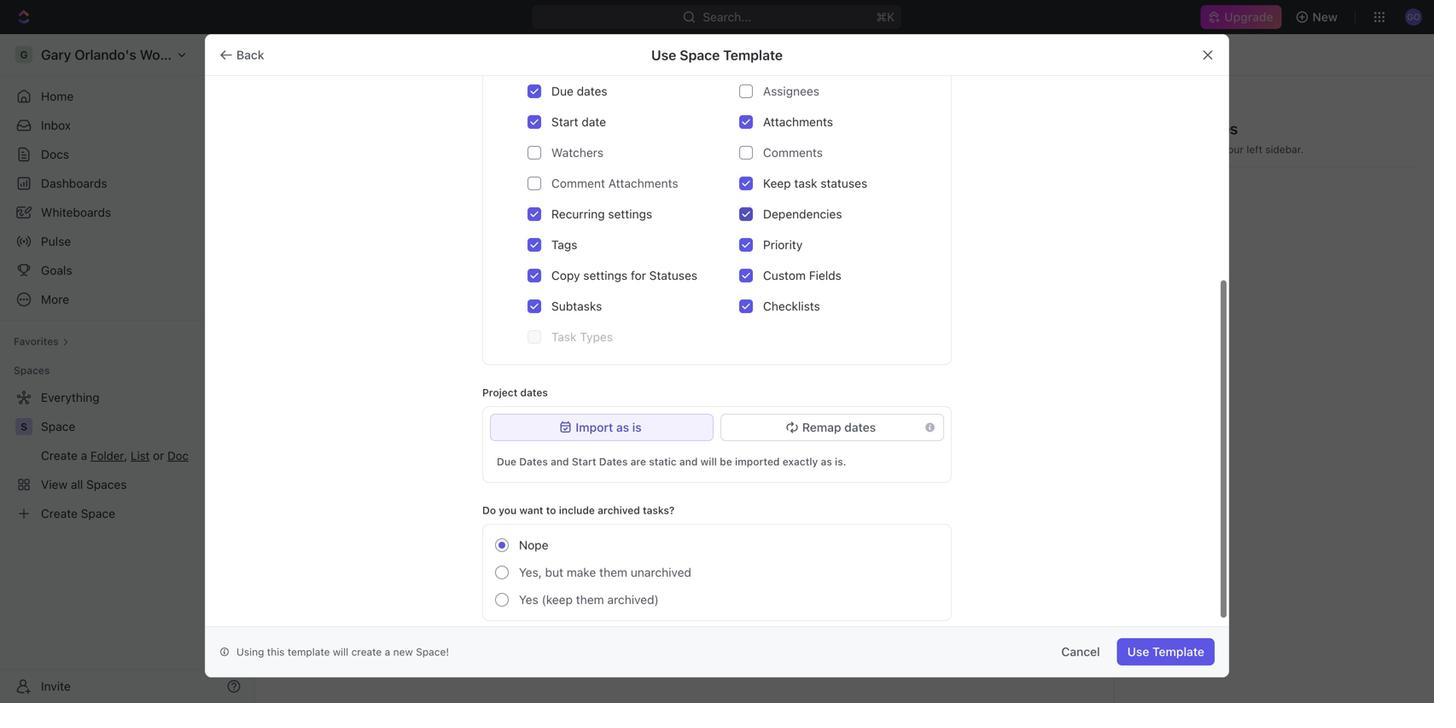 Task type: locate. For each thing, give the bounding box(es) containing it.
archived)
[[607, 593, 659, 607]]

due inside project dates element
[[497, 456, 516, 468]]

settings left for
[[583, 269, 628, 283]]

whiteboards link
[[7, 199, 248, 226]]

will left be
[[701, 456, 717, 468]]

dates left "are"
[[599, 456, 628, 468]]

attachments up comments
[[763, 115, 833, 129]]

dates inside remap dates button
[[844, 420, 876, 435]]

settings
[[608, 207, 652, 221], [583, 269, 628, 283]]

dependencies
[[763, 207, 842, 221]]

1 vertical spatial due
[[497, 456, 516, 468]]

1 vertical spatial them
[[576, 593, 604, 607]]

them
[[599, 566, 627, 580], [576, 593, 604, 607]]

0 vertical spatial template
[[723, 47, 783, 63]]

copy
[[551, 269, 580, 283]]

use template button
[[1117, 639, 1215, 666]]

spaces up in
[[1187, 120, 1238, 138]]

1 vertical spatial space
[[41, 420, 75, 434]]

dates for remap dates
[[844, 420, 876, 435]]

recurring settings
[[551, 207, 652, 221]]

include
[[559, 505, 595, 517]]

import as is button
[[490, 414, 714, 441]]

2 horizontal spatial spaces
[[1187, 120, 1238, 138]]

remap dates button
[[720, 414, 944, 441]]

nope
[[519, 538, 548, 552]]

2 horizontal spatial space
[[680, 47, 720, 63]]

Recurring settings checkbox
[[528, 207, 541, 221]]

1 vertical spatial settings
[[583, 269, 628, 283]]

home
[[41, 89, 74, 103]]

is
[[632, 420, 642, 435]]

1 horizontal spatial dates
[[577, 84, 607, 98]]

task
[[551, 330, 577, 344]]

project dates element
[[482, 406, 952, 483]]

1 horizontal spatial template
[[1152, 645, 1205, 659]]

dates up the want
[[519, 456, 548, 468]]

spaces down favorites
[[14, 365, 50, 376]]

0 horizontal spatial spaces
[[14, 365, 50, 376]]

task types
[[551, 330, 613, 344]]

Yes (keep them archived) radio
[[495, 593, 509, 607]]

1 horizontal spatial as
[[821, 456, 832, 468]]

are
[[631, 456, 646, 468]]

as left is.
[[821, 456, 832, 468]]

1 horizontal spatial use
[[1127, 645, 1149, 659]]

a
[[385, 646, 390, 658]]

1 horizontal spatial dates
[[599, 456, 628, 468]]

Custom Fields checkbox
[[739, 269, 753, 283]]

space down search...
[[680, 47, 720, 63]]

1 horizontal spatial will
[[701, 456, 717, 468]]

favorites button
[[7, 331, 76, 352]]

1 horizontal spatial due
[[551, 84, 574, 98]]

Nope radio
[[495, 539, 509, 552]]

0 vertical spatial spaces
[[1187, 120, 1238, 138]]

yes, but make them unarchived
[[519, 566, 691, 580]]

spaces down visible
[[1139, 143, 1174, 155]]

Yes, but make them unarchived radio
[[495, 566, 509, 580]]

due for due dates and start dates are static and will be imported exactly as is.
[[497, 456, 516, 468]]

1 horizontal spatial and
[[679, 456, 698, 468]]

space
[[680, 47, 720, 63], [41, 420, 75, 434], [416, 646, 446, 658]]

0 horizontal spatial space
[[41, 420, 75, 434]]

attachments up recurring settings
[[608, 176, 678, 190]]

Comments checkbox
[[739, 146, 753, 160]]

Comment Attachments checkbox
[[528, 177, 541, 190]]

using this template will create a new space !
[[236, 646, 449, 658]]

them down make
[[576, 593, 604, 607]]

start date
[[551, 115, 606, 129]]

0 vertical spatial due
[[551, 84, 574, 98]]

0 horizontal spatial dates
[[520, 387, 548, 399]]

settings down comment attachments on the top
[[608, 207, 652, 221]]

and up to
[[551, 456, 569, 468]]

1 horizontal spatial attachments
[[763, 115, 833, 129]]

cancel button
[[1051, 639, 1110, 666]]

use for use template
[[1127, 645, 1149, 659]]

statuses
[[821, 176, 867, 190]]

goals
[[41, 263, 72, 277]]

for
[[631, 269, 646, 283]]

0 horizontal spatial and
[[551, 456, 569, 468]]

will inside project dates element
[[701, 456, 717, 468]]

0 horizontal spatial template
[[723, 47, 783, 63]]

dates up date
[[577, 84, 607, 98]]

sidebar.
[[1265, 143, 1304, 155]]

due right due dates option
[[551, 84, 574, 98]]

dashboards link
[[7, 170, 248, 197]]

dates
[[577, 84, 607, 98], [520, 387, 548, 399], [844, 420, 876, 435]]

due dates and start dates are static and will be imported exactly as is.
[[497, 456, 846, 468]]

and
[[551, 456, 569, 468], [679, 456, 698, 468]]

0 vertical spatial dates
[[577, 84, 607, 98]]

fields
[[809, 269, 842, 283]]

docs
[[41, 147, 69, 161]]

watchers
[[551, 146, 604, 160]]

copy settings for statuses
[[551, 269, 697, 283]]

2 horizontal spatial dates
[[844, 420, 876, 435]]

0 horizontal spatial dates
[[519, 456, 548, 468]]

using
[[236, 646, 264, 658]]

want
[[519, 505, 543, 517]]

1 vertical spatial dates
[[520, 387, 548, 399]]

2 and from the left
[[679, 456, 698, 468]]

tags
[[551, 238, 577, 252]]

1 vertical spatial as
[[821, 456, 832, 468]]

comments
[[763, 146, 823, 160]]

do you want to include archived tasks?
[[482, 505, 675, 517]]

visible spaces spaces shown in your left sidebar.
[[1139, 120, 1304, 155]]

space right new
[[416, 646, 446, 658]]

1 vertical spatial attachments
[[608, 176, 678, 190]]

as left is
[[616, 420, 629, 435]]

use inside use template button
[[1127, 645, 1149, 659]]

space right the space, , element
[[41, 420, 75, 434]]

keep task statuses
[[763, 176, 867, 190]]

Priority checkbox
[[739, 238, 753, 252]]

yes
[[519, 593, 538, 607]]

0 vertical spatial use
[[651, 47, 676, 63]]

0 vertical spatial will
[[701, 456, 717, 468]]

visible
[[1139, 120, 1184, 138]]

be
[[720, 456, 732, 468]]

due
[[551, 84, 574, 98], [497, 456, 516, 468]]

Watchers checkbox
[[528, 146, 541, 160]]

Start date checkbox
[[528, 115, 541, 129]]

dates right the 'remap'
[[844, 420, 876, 435]]

start down import in the bottom of the page
[[572, 456, 596, 468]]

upgrade
[[1224, 10, 1273, 24]]

0 horizontal spatial attachments
[[608, 176, 678, 190]]

do
[[482, 505, 496, 517]]

start left date
[[551, 115, 578, 129]]

0 vertical spatial them
[[599, 566, 627, 580]]

1 vertical spatial template
[[1152, 645, 1205, 659]]

2 vertical spatial space
[[416, 646, 446, 658]]

will left create
[[333, 646, 348, 658]]

0 vertical spatial as
[[616, 420, 629, 435]]

1 vertical spatial start
[[572, 456, 596, 468]]

0 vertical spatial attachments
[[763, 115, 833, 129]]

yes,
[[519, 566, 542, 580]]

and right static
[[679, 456, 698, 468]]

Keep task statuses checkbox
[[739, 177, 753, 190]]

cancel
[[1061, 645, 1100, 659]]

dates
[[519, 456, 548, 468], [599, 456, 628, 468]]

new
[[1313, 10, 1338, 24]]

1 vertical spatial will
[[333, 646, 348, 658]]

1 vertical spatial use
[[1127, 645, 1149, 659]]

due up you at the bottom left of the page
[[497, 456, 516, 468]]

exactly
[[783, 456, 818, 468]]

keep
[[763, 176, 791, 190]]

Attachments checkbox
[[739, 115, 753, 129]]

0 vertical spatial settings
[[608, 207, 652, 221]]

create
[[351, 646, 382, 658]]

0 horizontal spatial as
[[616, 420, 629, 435]]

0 horizontal spatial due
[[497, 456, 516, 468]]

due for due dates
[[551, 84, 574, 98]]

1 horizontal spatial spaces
[[1139, 143, 1174, 155]]

template
[[723, 47, 783, 63], [1152, 645, 1205, 659]]

dates right the "project"
[[520, 387, 548, 399]]

0 vertical spatial space
[[680, 47, 720, 63]]

0 horizontal spatial use
[[651, 47, 676, 63]]

2 vertical spatial dates
[[844, 420, 876, 435]]

date
[[582, 115, 606, 129]]

attachments
[[763, 115, 833, 129], [608, 176, 678, 190]]

2 vertical spatial spaces
[[14, 365, 50, 376]]

Task Types checkbox
[[528, 330, 541, 344]]

space, , element
[[15, 418, 32, 435]]

archived
[[598, 505, 640, 517]]

yes (keep them archived)
[[519, 593, 659, 607]]

start
[[551, 115, 578, 129], [572, 456, 596, 468]]

will
[[701, 456, 717, 468], [333, 646, 348, 658]]

them right make
[[599, 566, 627, 580]]

start inside project dates element
[[572, 456, 596, 468]]



Task type: vqa. For each thing, say whether or not it's contained in the screenshot.
the date
yes



Task type: describe. For each thing, give the bounding box(es) containing it.
inbox
[[41, 118, 71, 132]]

project dates
[[482, 387, 548, 399]]

space link
[[41, 413, 244, 440]]

pulse link
[[7, 228, 248, 255]]

dates for due dates
[[577, 84, 607, 98]]

types
[[580, 330, 613, 344]]

as inside button
[[616, 420, 629, 435]]

but
[[545, 566, 563, 580]]

1 and from the left
[[551, 456, 569, 468]]

1 vertical spatial spaces
[[1139, 143, 1174, 155]]

task
[[794, 176, 817, 190]]

home link
[[7, 83, 248, 110]]

is.
[[835, 456, 846, 468]]

pulse
[[41, 234, 71, 248]]

Copy settings for Statuses checkbox
[[528, 269, 541, 283]]

make
[[567, 566, 596, 580]]

inbox link
[[7, 112, 248, 139]]

priority
[[763, 238, 803, 252]]

settings for recurring
[[608, 207, 652, 221]]

to
[[546, 505, 556, 517]]

2 dates from the left
[[599, 456, 628, 468]]

1 horizontal spatial space
[[416, 646, 446, 658]]

recurring
[[551, 207, 605, 221]]

due dates
[[551, 84, 607, 98]]

favorites
[[14, 335, 59, 347]]

unarchived
[[631, 566, 691, 580]]

Subtasks checkbox
[[528, 300, 541, 313]]

new
[[393, 646, 413, 658]]

imported
[[735, 456, 780, 468]]

back button
[[213, 41, 275, 69]]

s
[[20, 421, 27, 433]]

remap
[[802, 420, 841, 435]]

0 vertical spatial start
[[551, 115, 578, 129]]

Dependencies checkbox
[[739, 207, 753, 221]]

template inside button
[[1152, 645, 1205, 659]]

!
[[446, 646, 449, 658]]

checklists
[[763, 299, 820, 313]]

space inside sidebar navigation
[[41, 420, 75, 434]]

spaces inside sidebar navigation
[[14, 365, 50, 376]]

comment attachments
[[551, 176, 678, 190]]

new button
[[1289, 3, 1348, 31]]

your
[[1222, 143, 1244, 155]]

dashboards
[[41, 176, 107, 190]]

Tags checkbox
[[528, 238, 541, 252]]

Checklists checkbox
[[739, 300, 753, 313]]

goals link
[[7, 257, 248, 284]]

invite
[[41, 680, 71, 694]]

sidebar navigation
[[0, 34, 255, 703]]

project
[[482, 387, 518, 399]]

use space template
[[651, 47, 783, 63]]

Assignees checkbox
[[739, 85, 753, 98]]

docs link
[[7, 141, 248, 168]]

upgrade link
[[1201, 5, 1282, 29]]

tasks?
[[643, 505, 675, 517]]

in
[[1211, 143, 1220, 155]]

dates for project dates
[[520, 387, 548, 399]]

search...
[[703, 10, 752, 24]]

do you want to include archived tasks? option group
[[495, 532, 944, 614]]

static
[[649, 456, 677, 468]]

subtasks
[[551, 299, 602, 313]]

this
[[267, 646, 285, 658]]

1 dates from the left
[[519, 456, 548, 468]]

shown
[[1177, 143, 1208, 155]]

⌘k
[[876, 10, 895, 24]]

assignees
[[763, 84, 819, 98]]

left
[[1247, 143, 1263, 155]]

import
[[576, 420, 613, 435]]

use for use space template
[[651, 47, 676, 63]]

settings for copy
[[583, 269, 628, 283]]

template
[[288, 646, 330, 658]]

(keep
[[542, 593, 573, 607]]

use template
[[1127, 645, 1205, 659]]

custom fields
[[763, 269, 842, 283]]

Due dates checkbox
[[528, 85, 541, 98]]

remap dates
[[802, 420, 876, 435]]

import as is
[[576, 420, 642, 435]]

custom
[[763, 269, 806, 283]]

you
[[499, 505, 517, 517]]

0 horizontal spatial will
[[333, 646, 348, 658]]

back
[[236, 48, 264, 62]]

statuses
[[649, 269, 697, 283]]

comment
[[551, 176, 605, 190]]



